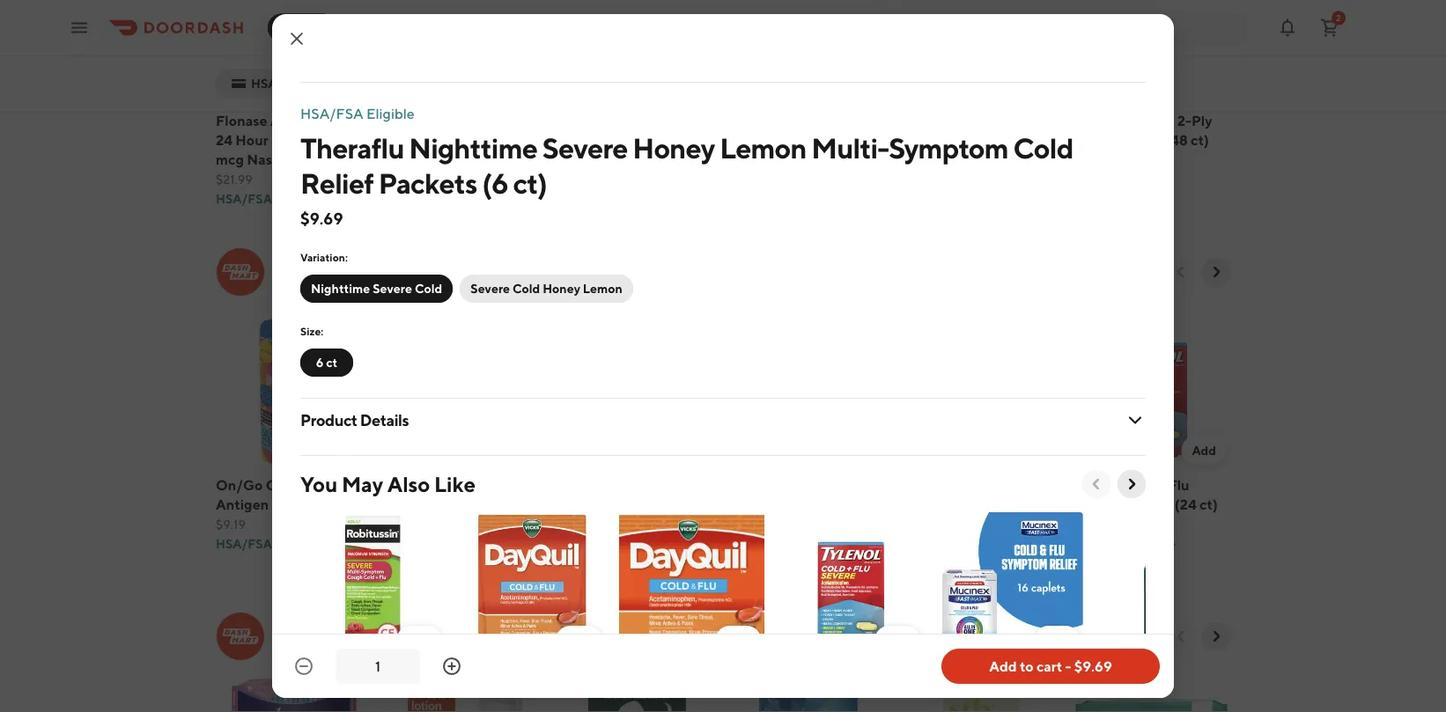 Task type: locate. For each thing, give the bounding box(es) containing it.
1 vertical spatial multi-
[[788, 477, 829, 493]]

nasal
[[247, 151, 284, 168], [429, 151, 466, 168]]

$7.99
[[730, 153, 761, 167]]

mg
[[749, 131, 770, 148]]

1 dashmart from the top
[[316, 278, 379, 295]]

1 from dashmart from the top
[[279, 278, 379, 295]]

theraflu for $9.69
[[559, 477, 614, 493]]

ct) inside claritin non-drowsy indoor & outdoor 24 hour allergy relief tablets (10 ct)
[[976, 170, 994, 187]]

to
[[1020, 658, 1034, 675]]

1 vertical spatial +
[[1158, 477, 1165, 493]]

packets inside theraflu multi- symptom green tea and honey lemon flavors severe cold medicine powder packets (6 ct)
[[730, 574, 782, 590]]

2 horizontal spatial &
[[948, 131, 957, 148]]

24 right outdoor on the top right
[[1020, 131, 1037, 148]]

$3.49
[[1073, 153, 1105, 167]]

0 vertical spatial tablets
[[825, 112, 873, 129]]

0 horizontal spatial (6
[[482, 166, 508, 200]]

& inside vicks dayquil cold & flu relief liquid (8 oz) $12.19 hsa/fsa eligible
[[517, 477, 526, 493]]

$10.19 inside tylenol cold + flu severe caplets (24 ct) $10.19 hsa/fsa eligible
[[1073, 517, 1109, 532]]

1 nasal from the left
[[247, 151, 284, 168]]

theraflu nighttime severe honey lemon multi-symptom cold relief packets (6 ct) inside theraflu nighttime severe honey lemon multi-symptom cold relief packets (6 ct) dialog
[[300, 131, 1073, 200]]

1 text field
[[346, 657, 410, 676]]

0 horizontal spatial flu
[[387, 496, 409, 513]]

home
[[272, 496, 312, 513]]

30
[[492, 76, 507, 91]]

multi- up $9.69 hsa/fsa eligible
[[559, 515, 600, 532]]

add for the vicks dayquil cold & flu relief liquid (8 oz) image
[[506, 443, 531, 458]]

0 horizontal spatial $10.19
[[730, 537, 766, 551]]

flonase inside flonase allergy relief 24 hour non drowsy 50 mcg nasal metered spray (72 ct)
[[216, 112, 267, 129]]

add for puffs ultra soft 2-ply facial tissues (48 ct) image
[[1192, 79, 1216, 93]]

from dashmart down stock
[[279, 278, 379, 295]]

0 vertical spatial spray
[[469, 151, 506, 168]]

(6 inside dialog
[[482, 166, 508, 200]]

symptom inside theraflu nighttime severe honey lemon multi-symptom cold relief packets (6 ct) dialog
[[889, 131, 1008, 164]]

spray left (0.38
[[469, 151, 506, 168]]

0 vertical spatial (6
[[482, 166, 508, 200]]

1 horizontal spatial spray
[[469, 151, 506, 168]]

1 15 from the top
[[414, 278, 429, 295]]

2 flonase from the left
[[387, 112, 439, 129]]

tablets left (10
[[902, 170, 950, 187]]

hsa/fsa inside $10.19 hsa/fsa eligible
[[730, 556, 787, 570]]

1 vertical spatial non-
[[387, 131, 421, 148]]

1 vertical spatial hsa/fsa eligible
[[902, 556, 1004, 570]]

flonase inside flonase children's non-drowsy allergy relief nasal spray (0.38 oz)
[[387, 112, 439, 129]]

oz) up essentials
[[387, 170, 408, 187]]

min for in stock essentials
[[432, 278, 455, 295]]

$9.69 inside $9.69 hsa/fsa eligible
[[559, 537, 591, 551]]

non- up outdoor on the top right
[[954, 112, 988, 129]]

0 vertical spatial dashmart
[[316, 278, 379, 295]]

severe cold honey lemon button
[[460, 275, 633, 303]]

add to cart - $9.69
[[989, 658, 1112, 675]]

$10.19 down the "tylenol"
[[1073, 517, 1109, 532]]

ultra
[[1111, 112, 1144, 129]]

theraflu nighttime severe honey lemon multi-symptom cold relief packets (6 ct) dialog
[[272, 4, 1243, 713]]

from dashmart down intimate
[[279, 643, 379, 659]]

multi- inside dialog
[[812, 131, 889, 164]]

add for claritin non-drowsy indoor & outdoor 24 hour allergy relief tablets (10 ct) image
[[1021, 79, 1045, 93]]

1 horizontal spatial oz)
[[515, 496, 535, 513]]

0 vertical spatial from dashmart
[[279, 278, 379, 295]]

drowsy up outdoor on the top right
[[988, 112, 1037, 129]]

ct) inside tylenol cold + flu severe caplets (24 ct) $10.19 hsa/fsa eligible
[[1200, 496, 1218, 513]]

15 down essentials
[[414, 278, 429, 295]]

0 vertical spatial • 15 min
[[406, 278, 455, 295]]

0 vertical spatial multi-
[[812, 131, 889, 164]]

tablets inside claritin non-drowsy indoor & outdoor 24 hour allergy relief tablets (10 ct)
[[902, 170, 950, 187]]

0 horizontal spatial nighttime
[[311, 281, 370, 296]]

hour down indoor
[[902, 151, 935, 168]]

relief inside halls relief honey lemon cough drops (30 ct)
[[937, 477, 976, 493]]

0 horizontal spatial +
[[638, 151, 646, 168]]

allergy up non
[[270, 112, 317, 129]]

ct) right (72
[[280, 170, 298, 187]]

details
[[360, 410, 409, 429]]

$10.19 hsa/fsa eligible
[[730, 537, 833, 570]]

flonase down over 4.5 button
[[387, 112, 439, 129]]

ply
[[1192, 112, 1213, 129]]

flonase up "mcg"
[[216, 112, 267, 129]]

0 horizontal spatial drowsy
[[302, 131, 351, 148]]

theraflu for $10.19
[[730, 477, 785, 493]]

• 15 min down essentials
[[406, 278, 455, 295]]

1 horizontal spatial theraflu
[[559, 477, 614, 493]]

2 from from the top
[[279, 643, 313, 659]]

liquid
[[453, 496, 495, 513]]

symptom inside theraflu multi- symptom green tea and honey lemon flavors severe cold medicine powder packets (6 ct)
[[730, 496, 793, 513]]

honey inside mucinex instasoothe honey & echinacea sore throat + soothing comfort drops (20 ct)
[[559, 131, 602, 148]]

allergy up (10
[[938, 151, 985, 168]]

2 horizontal spatial nighttime
[[617, 477, 684, 493]]

drowsy inside claritin non-drowsy indoor & outdoor 24 hour allergy relief tablets (10 ct)
[[988, 112, 1037, 129]]

ct) inside dialog
[[513, 166, 547, 200]]

eligible inside $9.69 hsa/fsa eligible
[[618, 556, 661, 570]]

symptom
[[889, 131, 1008, 164], [730, 496, 793, 513], [600, 515, 662, 532]]

min down wellness
[[432, 643, 455, 659]]

symptom up and
[[730, 496, 793, 513]]

drops
[[617, 170, 657, 187], [997, 496, 1037, 513]]

+ down echinacea
[[638, 151, 646, 168]]

1 horizontal spatial flonase
[[387, 112, 439, 129]]

• 15 min down wellness
[[406, 643, 455, 659]]

0 vertical spatial +
[[638, 151, 646, 168]]

eligible inside theraflu nighttime severe honey lemon multi-symptom cold relief packets (6 ct) dialog
[[366, 105, 415, 122]]

nasal up (72
[[247, 151, 284, 168]]

& for mucinex instasoothe honey & echinacea sore throat + soothing comfort drops (20 ct)
[[605, 131, 614, 148]]

next button of carousel image
[[1208, 263, 1225, 281], [1123, 476, 1141, 493]]

flu up (24
[[1168, 477, 1190, 493]]

indoor
[[902, 131, 945, 148]]

add for the top tylenol cold + flu severe caplets (24 ct) image
[[1192, 443, 1216, 458]]

0 vertical spatial packets
[[378, 166, 477, 200]]

dashmart
[[316, 278, 379, 295], [316, 643, 379, 659]]

0 horizontal spatial hour
[[235, 131, 268, 148]]

nighttime down stock
[[311, 281, 370, 296]]

ct) right '(20'
[[686, 170, 704, 187]]

next button of carousel image
[[1208, 628, 1225, 646]]

ct) down powder
[[802, 574, 820, 590]]

flonase for drowsy
[[387, 112, 439, 129]]

2 vertical spatial min
[[432, 643, 455, 659]]

puffs ultra soft 2-ply facial tissues (48 ct) image
[[1073, 0, 1231, 104]]

eligible
[[366, 105, 415, 122], [275, 191, 319, 206], [446, 191, 490, 206], [275, 537, 319, 551], [446, 537, 490, 551], [1132, 537, 1176, 551], [618, 556, 661, 570], [789, 556, 833, 570], [961, 556, 1004, 570]]

(0.38
[[509, 151, 544, 168]]

open menu image
[[69, 17, 90, 38]]

0 vertical spatial theraflu nighttime severe honey lemon multi-symptom cold relief packets (6 ct)
[[300, 131, 1073, 200]]

claritin non-drowsy indoor & outdoor 24 hour allergy relief tablets (10 ct) image
[[902, 0, 1059, 104]]

+ inside tylenol cold + flu severe caplets (24 ct) $10.19 hsa/fsa eligible
[[1158, 477, 1165, 493]]

hour up "mcg"
[[235, 131, 268, 148]]

0 vertical spatial previous button of carousel image
[[1172, 263, 1190, 281]]

1 vertical spatial previous button of carousel image
[[1088, 476, 1105, 493]]

from for in
[[279, 278, 313, 295]]

1 vertical spatial oz)
[[515, 496, 535, 513]]

ct) right "(30"
[[928, 515, 946, 532]]

1 horizontal spatial +
[[1158, 477, 1165, 493]]

theraflu up $9.69 hsa/fsa eligible
[[559, 477, 614, 493]]

from down the in
[[279, 278, 313, 295]]

ct) inside halls relief honey lemon cough drops (30 ct)
[[928, 515, 946, 532]]

flonase for 24
[[216, 112, 267, 129]]

dashmart down stock
[[316, 278, 379, 295]]

1 vertical spatial from dashmart
[[279, 643, 379, 659]]

$10.19 down and
[[730, 537, 766, 551]]

1 vertical spatial spray
[[216, 170, 253, 187]]

allergy down "children's"
[[473, 131, 520, 148]]

$9.19
[[216, 517, 246, 532]]

1 horizontal spatial 24
[[1020, 131, 1037, 148]]

2 horizontal spatial $9.69
[[1074, 658, 1112, 675]]

on/go one covid-19 antigen home test $9.19 hsa/fsa eligible
[[216, 477, 365, 551]]

nasal up $23.99 hsa/fsa eligible
[[429, 151, 466, 168]]

2 from dashmart from the top
[[279, 643, 379, 659]]

0 horizontal spatial tylenol cold + flu severe caplets (24 ct) image
[[779, 513, 924, 658]]

spray
[[469, 151, 506, 168], [216, 170, 253, 187]]

0 horizontal spatial oz)
[[387, 170, 408, 187]]

oz)
[[387, 170, 408, 187], [515, 496, 535, 513]]

non- inside flonase children's non-drowsy allergy relief nasal spray (0.38 oz)
[[387, 131, 421, 148]]

theraflu nighttime severe honey lemon multi-symptom cold relief packets (6 ct) image
[[559, 311, 716, 468]]

1 horizontal spatial nighttime
[[409, 131, 537, 164]]

1 vertical spatial drops
[[997, 496, 1037, 513]]

nighttime down "children's"
[[409, 131, 537, 164]]

1 horizontal spatial hsa/fsa eligible
[[902, 556, 1004, 570]]

hsa/fsa inside button
[[251, 76, 307, 91]]

1 horizontal spatial $10.19
[[1073, 517, 1109, 532]]

-
[[1065, 658, 1071, 675]]

0 vertical spatial flu
[[1168, 477, 1190, 493]]

24 up "mcg"
[[216, 131, 233, 148]]

multi- right (5
[[812, 131, 889, 164]]

1 vertical spatial from
[[279, 643, 313, 659]]

mucinex fast max cold and flu liquid gels (16 ct) image
[[938, 513, 1083, 658]]

on/go one covid-19 antigen home test image
[[216, 311, 373, 468]]

0 vertical spatial hour
[[235, 131, 268, 148]]

theraflu inside theraflu multi- symptom green tea and honey lemon flavors severe cold medicine powder packets (6 ct)
[[730, 477, 785, 493]]

0 vertical spatial oz)
[[387, 170, 408, 187]]

1 horizontal spatial &
[[605, 131, 614, 148]]

0 vertical spatial •
[[406, 278, 412, 295]]

outdoor
[[960, 131, 1017, 148]]

cough
[[950, 496, 994, 513]]

non- inside claritin non-drowsy indoor & outdoor 24 hour allergy relief tablets (10 ct)
[[954, 112, 988, 129]]

hsa/fsa eligible
[[300, 105, 415, 122], [902, 556, 1004, 570]]

nighttime up $9.69 hsa/fsa eligible
[[617, 477, 684, 493]]

eligible inside $10.19 hsa/fsa eligible
[[789, 556, 833, 570]]

• down wellness
[[406, 643, 412, 659]]

0 vertical spatial $10.19
[[1073, 517, 1109, 532]]

0 horizontal spatial &
[[517, 477, 526, 493]]

1 vertical spatial nighttime
[[311, 281, 370, 296]]

& inside claritin non-drowsy indoor & outdoor 24 hour allergy relief tablets (10 ct)
[[948, 131, 957, 148]]

packets
[[378, 166, 477, 200], [601, 535, 653, 552], [730, 574, 782, 590]]

drops down throat
[[617, 170, 657, 187]]

product
[[300, 410, 357, 429]]

2 horizontal spatial symptom
[[889, 131, 1008, 164]]

2 vertical spatial nighttime
[[617, 477, 684, 493]]

comfort
[[559, 170, 614, 187]]

lemon inside halls relief honey lemon cough drops (30 ct)
[[902, 496, 947, 513]]

0 horizontal spatial non-
[[387, 131, 421, 148]]

1 horizontal spatial symptom
[[730, 496, 793, 513]]

hsa/fsa inside theraflu nighttime severe honey lemon multi-symptom cold relief packets (6 ct) dialog
[[300, 105, 364, 122]]

metered
[[286, 151, 343, 168]]

add button
[[324, 72, 370, 100], [324, 72, 370, 100], [496, 72, 541, 100], [496, 72, 541, 100], [667, 72, 713, 100], [667, 72, 713, 100], [839, 72, 884, 100], [839, 72, 884, 100], [1010, 72, 1056, 100], [1010, 72, 1056, 100], [1182, 72, 1227, 100], [1182, 72, 1227, 100], [324, 437, 370, 465], [324, 437, 370, 465], [496, 437, 541, 465], [496, 437, 541, 465], [667, 437, 713, 465], [667, 437, 713, 465], [839, 437, 884, 465], [839, 437, 884, 465], [1010, 437, 1056, 465], [1010, 437, 1056, 465], [1182, 437, 1227, 465], [1182, 437, 1227, 465], [397, 626, 442, 654], [397, 626, 442, 654], [556, 626, 602, 654], [556, 626, 602, 654], [716, 626, 761, 654], [716, 626, 761, 654], [875, 626, 920, 654], [875, 626, 920, 654], [1034, 626, 1080, 654], [1034, 626, 1080, 654]]

wellness
[[366, 614, 454, 640]]

from
[[279, 278, 313, 295], [279, 643, 313, 659]]

0 horizontal spatial flonase
[[216, 112, 267, 129]]

$10.19 inside $10.19 hsa/fsa eligible
[[730, 537, 766, 551]]

hsa/fsa eligible down "(30"
[[902, 556, 1004, 570]]

allergy
[[270, 112, 317, 129], [775, 112, 822, 129], [473, 131, 520, 148], [938, 151, 985, 168]]

add for flonase allergy relief 24 hour non drowsy 50 mcg nasal metered spray (72 ct) image
[[335, 79, 359, 93]]

1 vertical spatial hour
[[902, 151, 935, 168]]

+ up the caplets
[[1158, 477, 1165, 493]]

1 vertical spatial (6
[[656, 535, 669, 552]]

2 • 15 min from the top
[[406, 643, 455, 659]]

add for robitussin adult maximum strength severe multi-symptom raspberry cough cold & flu (4 oz) image
[[407, 633, 432, 647]]

puffs ultra soft 2-ply facial tissues (48 ct) $3.49
[[1073, 112, 1213, 167]]

2 vertical spatial multi-
[[559, 515, 600, 532]]

1 flonase from the left
[[216, 112, 267, 129]]

flavors
[[730, 535, 778, 552]]

dashmart down 'intimate wellness'
[[316, 643, 379, 659]]

tylenol cold + flu severe caplets (24 ct) image
[[1073, 311, 1231, 468], [779, 513, 924, 658]]

echinacea
[[617, 131, 685, 148]]

1 horizontal spatial nasal
[[429, 151, 466, 168]]

0 horizontal spatial nasal
[[247, 151, 284, 168]]

theraflu multi- symptom green tea and honey lemon flavors severe cold medicine powder packets (6 ct)
[[730, 477, 863, 590]]

• down essentials
[[406, 278, 412, 295]]

see all link
[[1092, 623, 1153, 651]]

drops right cough
[[997, 496, 1037, 513]]

1 horizontal spatial tylenol cold + flu severe caplets (24 ct) image
[[1073, 311, 1231, 468]]

1 24 from the left
[[216, 131, 233, 148]]

hsa/fsa
[[251, 76, 307, 91], [300, 105, 364, 122], [216, 191, 272, 206], [387, 191, 444, 206], [216, 537, 272, 551], [387, 537, 444, 551], [1073, 537, 1130, 551], [559, 556, 615, 570], [730, 556, 787, 570], [902, 556, 958, 570]]

from dashmart for intimate
[[279, 643, 379, 659]]

relief
[[320, 112, 359, 129], [387, 151, 426, 168], [988, 151, 1027, 168], [300, 166, 374, 200], [937, 477, 976, 493], [412, 496, 451, 513], [559, 535, 598, 552]]

min down essentials
[[432, 278, 455, 295]]

multi- up "green"
[[788, 477, 829, 493]]

1 horizontal spatial hour
[[902, 151, 935, 168]]

1 vertical spatial min
[[432, 278, 455, 295]]

• 15 min for in stock essentials
[[406, 278, 455, 295]]

& right indoor
[[948, 131, 957, 148]]

2 vertical spatial symptom
[[600, 515, 662, 532]]

from down intimate
[[279, 643, 313, 659]]

$9.69 hsa/fsa eligible
[[559, 537, 661, 570]]

allergy inside claritin non-drowsy indoor & outdoor 24 hour allergy relief tablets (10 ct)
[[938, 151, 985, 168]]

6 ct button
[[300, 349, 353, 377]]

2 dashmart from the top
[[316, 643, 379, 659]]

1 horizontal spatial $9.69
[[559, 537, 591, 551]]

ct) right (10
[[976, 170, 994, 187]]

relief inside claritin non-drowsy indoor & outdoor 24 hour allergy relief tablets (10 ct)
[[988, 151, 1027, 168]]

& right like
[[517, 477, 526, 493]]

honey
[[633, 131, 715, 164], [559, 131, 602, 148], [543, 281, 580, 296], [979, 477, 1022, 493], [607, 496, 650, 513], [758, 515, 801, 532]]

0 horizontal spatial $9.69
[[300, 209, 343, 228]]

2 nasal from the left
[[429, 151, 466, 168]]

add for flonase children's non-drowsy allergy relief nasal spray (0.38 oz) image
[[506, 79, 531, 93]]

0 vertical spatial next button of carousel image
[[1208, 263, 1225, 281]]

cold inside theraflu multi- symptom green tea and honey lemon flavors severe cold medicine powder packets (6 ct)
[[829, 535, 860, 552]]

(10
[[953, 170, 973, 187]]

0 vertical spatial min
[[510, 76, 531, 91]]

oz) inside flonase children's non-drowsy allergy relief nasal spray (0.38 oz)
[[387, 170, 408, 187]]

min right 30
[[510, 76, 531, 91]]

(30
[[902, 515, 925, 532]]

relief inside flonase allergy relief 24 hour non drowsy 50 mcg nasal metered spray (72 ct)
[[320, 112, 359, 129]]

spray inside flonase children's non-drowsy allergy relief nasal spray (0.38 oz)
[[469, 151, 506, 168]]

1 vertical spatial dashmart
[[316, 643, 379, 659]]

over
[[336, 76, 364, 91]]

ct)
[[789, 131, 807, 148], [1191, 131, 1209, 148], [513, 166, 547, 200], [280, 170, 298, 187], [686, 170, 704, 187], [976, 170, 994, 187], [1200, 496, 1218, 513], [928, 515, 946, 532], [672, 535, 691, 552], [802, 574, 820, 590]]

1 vertical spatial tablets
[[902, 170, 950, 187]]

1 vertical spatial next button of carousel image
[[1123, 476, 1141, 493]]

$9.69
[[300, 209, 343, 228], [559, 537, 591, 551], [1074, 658, 1112, 675]]

ct) right (24
[[1200, 496, 1218, 513]]

0 horizontal spatial tablets
[[825, 112, 873, 129]]

symptom up $9.69 hsa/fsa eligible
[[600, 515, 662, 532]]

1 • from the top
[[406, 278, 412, 295]]

1 vertical spatial tylenol cold + flu severe caplets (24 ct) image
[[779, 513, 924, 658]]

previous button of carousel image inside theraflu nighttime severe honey lemon multi-symptom cold relief packets (6 ct) dialog
[[1088, 476, 1105, 493]]

0 vertical spatial drops
[[617, 170, 657, 187]]

2 • from the top
[[406, 643, 412, 659]]

severe
[[542, 131, 628, 164], [373, 281, 412, 296], [471, 281, 510, 296], [559, 496, 604, 513], [1073, 496, 1118, 513], [781, 535, 826, 552]]

from dashmart
[[279, 278, 379, 295], [279, 643, 379, 659]]

hsa/fsa inside $21.99 hsa/fsa eligible
[[216, 191, 272, 206]]

1 horizontal spatial flu
[[1168, 477, 1190, 493]]

notification bell image
[[1277, 17, 1298, 38]]

under
[[453, 76, 489, 91]]

tablets left the claritin
[[825, 112, 873, 129]]

dashpass
[[662, 76, 717, 91]]

ct) down ply
[[1191, 131, 1209, 148]]

oz) inside vicks dayquil cold & flu relief liquid (8 oz) $12.19 hsa/fsa eligible
[[515, 496, 535, 513]]

lemon inside theraflu multi- symptom green tea and honey lemon flavors severe cold medicine powder packets (6 ct)
[[804, 515, 849, 532]]

zyrtec allergy tablets 10 mg (5 ct) $7.99
[[730, 112, 873, 167]]

ct) inside mucinex instasoothe honey & echinacea sore throat + soothing comfort drops (20 ct)
[[686, 170, 704, 187]]

allergy inside flonase children's non-drowsy allergy relief nasal spray (0.38 oz)
[[473, 131, 520, 148]]

1 vertical spatial $10.19
[[730, 537, 766, 551]]

drowsy up metered
[[302, 131, 351, 148]]

nasal inside flonase allergy relief 24 hour non drowsy 50 mcg nasal metered spray (72 ct)
[[247, 151, 284, 168]]

flonase
[[216, 112, 267, 129], [387, 112, 439, 129]]

1 vertical spatial •
[[406, 643, 412, 659]]

& for vicks dayquil cold & flu relief liquid (8 oz) $12.19 hsa/fsa eligible
[[517, 477, 526, 493]]

hsa/fsa inside on/go one covid-19 antigen home test $9.19 hsa/fsa eligible
[[216, 537, 272, 551]]

2 button
[[1312, 10, 1348, 45]]

theraflu up $23.99
[[300, 131, 404, 164]]

(20
[[660, 170, 683, 187]]

1 • 15 min from the top
[[406, 278, 455, 295]]

non- up $23.99
[[387, 131, 421, 148]]

0 vertical spatial 15
[[414, 278, 429, 295]]

& inside mucinex instasoothe honey & echinacea sore throat + soothing comfort drops (20 ct)
[[605, 131, 614, 148]]

oz) right (8
[[515, 496, 535, 513]]

add
[[335, 79, 359, 93], [506, 79, 531, 93], [678, 79, 702, 93], [849, 79, 874, 93], [1021, 79, 1045, 93], [1192, 79, 1216, 93], [335, 443, 359, 458], [506, 443, 531, 458], [678, 443, 702, 458], [849, 443, 874, 458], [1021, 443, 1045, 458], [1192, 443, 1216, 458], [407, 633, 432, 647], [567, 633, 591, 647], [726, 633, 750, 647], [886, 633, 910, 647], [1045, 633, 1069, 647], [989, 658, 1017, 675]]

see all
[[1103, 629, 1142, 644]]

1 horizontal spatial drowsy
[[421, 131, 470, 148]]

flonase allergy relief 24 hour non drowsy 50 mcg nasal metered spray (72 ct) image
[[216, 0, 373, 104]]

0 vertical spatial symptom
[[889, 131, 1008, 164]]

1 horizontal spatial non-
[[954, 112, 988, 129]]

sore
[[559, 151, 589, 168]]

+ inside mucinex instasoothe honey & echinacea sore throat + soothing comfort drops (20 ct)
[[638, 151, 646, 168]]

flu down 'vicks'
[[387, 496, 409, 513]]

0 vertical spatial from
[[279, 278, 313, 295]]

previous button of carousel image for next button of carousel icon
[[1172, 628, 1190, 646]]

and
[[730, 515, 755, 532]]

1 from from the top
[[279, 278, 313, 295]]

zyrtec allergy tablets 10 mg (5 ct) image
[[730, 0, 888, 104]]

hsa/fsa eligible up 50
[[300, 105, 415, 122]]

2 24 from the left
[[1020, 131, 1037, 148]]

previous button of carousel image
[[1172, 263, 1190, 281], [1088, 476, 1105, 493], [1172, 628, 1190, 646]]

1 horizontal spatial drops
[[997, 496, 1037, 513]]

decrease quantity by 1 image
[[293, 656, 314, 677]]

2 horizontal spatial drowsy
[[988, 112, 1037, 129]]

relief inside flonase children's non-drowsy allergy relief nasal spray (0.38 oz)
[[387, 151, 426, 168]]

15 down wellness
[[414, 643, 429, 659]]

honey inside theraflu multi- symptom green tea and honey lemon flavors severe cold medicine powder packets (6 ct)
[[758, 515, 801, 532]]

allergy up (5
[[775, 112, 822, 129]]

eligible inside on/go one covid-19 antigen home test $9.19 hsa/fsa eligible
[[275, 537, 319, 551]]

0 horizontal spatial 24
[[216, 131, 233, 148]]

nasal inside flonase children's non-drowsy allergy relief nasal spray (0.38 oz)
[[429, 151, 466, 168]]

one
[[266, 477, 294, 493]]

symptom up (10
[[889, 131, 1008, 164]]

1 horizontal spatial tablets
[[902, 170, 950, 187]]

medicine
[[730, 554, 792, 571]]

nighttime severe cold button
[[300, 275, 453, 303]]

theraflu up and
[[730, 477, 785, 493]]

1 vertical spatial $9.69
[[559, 537, 591, 551]]

ct) left sore
[[513, 166, 547, 200]]

+
[[638, 151, 646, 168], [1158, 477, 1165, 493]]

spray down "mcg"
[[216, 170, 253, 187]]

2 horizontal spatial packets
[[730, 574, 782, 590]]

theraflu multi-symptom green tea and honey lemon flavors severe cold medicine powder packets (6 ct) image
[[730, 311, 888, 468]]

1 vertical spatial 15
[[414, 643, 429, 659]]

• 15 min
[[406, 278, 455, 295], [406, 643, 455, 659]]

1 vertical spatial packets
[[601, 535, 653, 552]]

2 vertical spatial packets
[[730, 574, 782, 590]]

honey inside button
[[543, 281, 580, 296]]

(5
[[772, 131, 786, 148]]

& up throat
[[605, 131, 614, 148]]

drowsy down "children's"
[[421, 131, 470, 148]]

eligible inside $23.99 hsa/fsa eligible
[[446, 191, 490, 206]]

2 vertical spatial previous button of carousel image
[[1172, 628, 1190, 646]]

2 15 from the top
[[414, 643, 429, 659]]

from dashmart for in
[[279, 278, 379, 295]]

1 vertical spatial flu
[[387, 496, 409, 513]]

tablets inside zyrtec allergy tablets 10 mg (5 ct) $7.99
[[825, 112, 873, 129]]

ct) right (5
[[789, 131, 807, 148]]



Task type: vqa. For each thing, say whether or not it's contained in the screenshot.


Task type: describe. For each thing, give the bounding box(es) containing it.
hsa/fsa inside vicks dayquil cold & flu relief liquid (8 oz) $12.19 hsa/fsa eligible
[[387, 537, 444, 551]]

caplets
[[1121, 496, 1172, 513]]

vicks dayquil cold & flu relief liquid (8 oz) image
[[387, 311, 545, 468]]

eligible inside tylenol cold + flu severe caplets (24 ct) $10.19 hsa/fsa eligible
[[1132, 537, 1176, 551]]

lemon inside button
[[583, 281, 623, 296]]

add for mucinex fast max cold and flu liquid gels (16 ct) image
[[1045, 633, 1069, 647]]

$23.99
[[387, 172, 426, 186]]

vicks dayquil cold & flu liquicaps (16 ct) image
[[460, 513, 605, 658]]

severe inside tylenol cold + flu severe caplets (24 ct) $10.19 hsa/fsa eligible
[[1073, 496, 1118, 513]]

halls
[[902, 477, 934, 493]]

ct) inside zyrtec allergy tablets 10 mg (5 ct) $7.99
[[789, 131, 807, 148]]

15 for intimate wellness
[[414, 643, 429, 659]]

theraflu inside dialog
[[300, 131, 404, 164]]

price
[[560, 76, 589, 91]]

claritin non-drowsy indoor & outdoor 24 hour allergy relief tablets (10 ct)
[[902, 112, 1037, 187]]

(6 inside theraflu multi- symptom green tea and honey lemon flavors severe cold medicine powder packets (6 ct)
[[785, 574, 799, 590]]

drops inside mucinex instasoothe honey & echinacea sore throat + soothing comfort drops (20 ct)
[[617, 170, 657, 187]]

mucinex
[[559, 112, 615, 129]]

tea
[[840, 496, 863, 513]]

covid-
[[297, 477, 351, 493]]

add for vicks dayquil cold & flu liquicaps (16 ct) "image"
[[567, 633, 591, 647]]

add for theraflu nighttime severe honey lemon multi-symptom cold relief packets (6 ct) image
[[678, 443, 702, 458]]

test
[[314, 496, 342, 513]]

50
[[354, 131, 373, 148]]

under 30 min button
[[442, 70, 542, 98]]

2-
[[1178, 112, 1192, 129]]

previous button of carousel image for the topmost next button of carousel image
[[1172, 263, 1190, 281]]

vicks dayquil cold & flu relief liquid (8 oz) $12.19 hsa/fsa eligible
[[387, 477, 535, 551]]

$9.69 inside button
[[1074, 658, 1112, 675]]

flu inside tylenol cold + flu severe caplets (24 ct) $10.19 hsa/fsa eligible
[[1168, 477, 1190, 493]]

2
[[1336, 13, 1341, 23]]

ct) inside puffs ultra soft 2-ply facial tissues (48 ct) $3.49
[[1191, 131, 1209, 148]]

product details
[[300, 410, 409, 429]]

eligible inside vicks dayquil cold & flu relief liquid (8 oz) $12.19 hsa/fsa eligible
[[446, 537, 490, 551]]

add for vicks dayquil cold & flu liquicaps (8 ct) image
[[726, 633, 750, 647]]

soft
[[1147, 112, 1175, 129]]

(8
[[498, 496, 512, 513]]

size:
[[300, 325, 324, 337]]

tylenol
[[1073, 477, 1121, 493]]

nighttime inside button
[[311, 281, 370, 296]]

add for left tylenol cold + flu severe caplets (24 ct) image
[[886, 633, 910, 647]]

19
[[351, 477, 365, 493]]

delivery
[[278, 20, 326, 35]]

(48
[[1165, 131, 1188, 148]]

0 horizontal spatial next button of carousel image
[[1123, 476, 1141, 493]]

add for mucinex instasoothe honey & echinacea sore throat + soothing comfort drops (20 ct) image
[[678, 79, 702, 93]]

relief inside dialog
[[300, 166, 374, 200]]

drowsy inside flonase allergy relief 24 hour non drowsy 50 mcg nasal metered spray (72 ct)
[[302, 131, 351, 148]]

you may also like
[[300, 472, 476, 497]]

green
[[796, 496, 837, 513]]

add for theraflu multi-symptom green tea and honey lemon flavors severe cold medicine powder packets (6 ct) image
[[849, 443, 874, 458]]

increase quantity by 1 image
[[441, 656, 462, 677]]

0 vertical spatial tylenol cold + flu severe caplets (24 ct) image
[[1073, 311, 1231, 468]]

hour inside flonase allergy relief 24 hour non drowsy 50 mcg nasal metered spray (72 ct)
[[235, 131, 268, 148]]

on/go
[[216, 477, 263, 493]]

multi- inside theraflu multi- symptom green tea and honey lemon flavors severe cold medicine powder packets (6 ct)
[[788, 477, 829, 493]]

under 30 min
[[453, 76, 531, 91]]

4.5
[[367, 76, 385, 91]]

24 inside flonase allergy relief 24 hour non drowsy 50 mcg nasal metered spray (72 ct)
[[216, 131, 233, 148]]

in
[[279, 250, 298, 275]]

powder
[[795, 554, 845, 571]]

0 vertical spatial nighttime
[[409, 131, 537, 164]]

vicks dayquil cold & flu liquicaps (8 ct) image
[[619, 513, 765, 658]]

honey inside halls relief honey lemon cough drops (30 ct)
[[979, 477, 1022, 493]]

10
[[730, 131, 746, 148]]

over 4.5 button
[[325, 70, 435, 98]]

packets inside dialog
[[378, 166, 477, 200]]

close image
[[286, 28, 307, 49]]

cold inside tylenol cold + flu severe caplets (24 ct) $10.19 hsa/fsa eligible
[[1124, 477, 1155, 493]]

add for 'on/go one covid-19 antigen home test' image
[[335, 443, 359, 458]]

like
[[434, 472, 476, 497]]

(72
[[256, 170, 277, 187]]

add for halls relief honey lemon cough drops (30 ct) image
[[1021, 443, 1045, 458]]

puffs
[[1073, 112, 1108, 129]]

$12.19
[[387, 517, 421, 532]]

robitussin adult maximum strength severe multi-symptom raspberry cough cold & flu (4 oz) image
[[300, 513, 446, 658]]

add inside button
[[989, 658, 1017, 675]]

drops inside halls relief honey lemon cough drops (30 ct)
[[997, 496, 1037, 513]]

6
[[316, 355, 324, 370]]

facial
[[1073, 131, 1112, 148]]

see
[[1103, 629, 1124, 644]]

min inside button
[[510, 76, 531, 91]]

nighttime severe cold
[[311, 281, 442, 296]]

all
[[1127, 629, 1142, 644]]

cart
[[1037, 658, 1063, 675]]

halls relief honey lemon cough drops (30 ct) image
[[902, 311, 1059, 468]]

dashmart for stock
[[316, 278, 379, 295]]

essentials
[[362, 250, 460, 275]]

dashpass button
[[626, 70, 727, 98]]

soothing
[[648, 151, 708, 168]]

add for zyrtec allergy tablets 10 mg (5 ct) image
[[849, 79, 874, 93]]

hsa/fsa inside tylenol cold + flu severe caplets (24 ct) $10.19 hsa/fsa eligible
[[1073, 537, 1130, 551]]

flonase children's non-drowsy allergy relief nasal spray (0.38 oz) image
[[387, 0, 545, 104]]

hour inside claritin non-drowsy indoor & outdoor 24 hour allergy relief tablets (10 ct)
[[902, 151, 935, 168]]

size: 6 ct
[[300, 325, 338, 370]]

$9.69 for $9.69
[[300, 209, 343, 228]]

min for intimate wellness
[[432, 643, 455, 659]]

product details button
[[300, 399, 1146, 441]]

over 4.5
[[336, 76, 385, 91]]

• for stock
[[406, 278, 412, 295]]

flonase allergy relief 24 hour non drowsy 50 mcg nasal metered spray (72 ct)
[[216, 112, 373, 187]]

ct
[[326, 355, 338, 370]]

15 for in stock essentials
[[414, 278, 429, 295]]

eligible inside $21.99 hsa/fsa eligible
[[275, 191, 319, 206]]

mucinex instasoothe honey & echinacea sore throat + soothing comfort drops (20 ct) image
[[559, 0, 716, 104]]

• 15 min for intimate wellness
[[406, 643, 455, 659]]

relief inside vicks dayquil cold & flu relief liquid (8 oz) $12.19 hsa/fsa eligible
[[412, 496, 451, 513]]

vicks
[[387, 477, 423, 493]]

severe inside theraflu multi- symptom green tea and honey lemon flavors severe cold medicine powder packets (6 ct)
[[781, 535, 826, 552]]

$21.99 hsa/fsa eligible
[[216, 172, 319, 206]]

dashmart for wellness
[[316, 643, 379, 659]]

also
[[387, 472, 430, 497]]

tylenol cold + flu severe caplets (24 ct) $10.19 hsa/fsa eligible
[[1073, 477, 1218, 551]]

dayquil
[[426, 477, 480, 493]]

1 items, open order cart image
[[1320, 17, 1341, 38]]

delivery button
[[268, 14, 337, 42]]

$9.69 for $9.69 hsa/fsa eligible
[[559, 537, 591, 551]]

allergy inside flonase allergy relief 24 hour non drowsy 50 mcg nasal metered spray (72 ct)
[[270, 112, 317, 129]]

severe cold honey lemon
[[471, 281, 623, 296]]

flu inside vicks dayquil cold & flu relief liquid (8 oz) $12.19 hsa/fsa eligible
[[387, 496, 409, 513]]

price button
[[549, 70, 619, 98]]

• for wellness
[[406, 643, 412, 659]]

1 horizontal spatial (6
[[656, 535, 669, 552]]

drowsy inside flonase children's non-drowsy allergy relief nasal spray (0.38 oz)
[[421, 131, 470, 148]]

you
[[300, 472, 338, 497]]

add to cart - $9.69 button
[[942, 649, 1160, 684]]

throat
[[592, 151, 635, 168]]

may
[[342, 472, 383, 497]]

flonase children's non-drowsy allergy relief nasal spray (0.38 oz)
[[387, 112, 544, 187]]

1 horizontal spatial packets
[[601, 535, 653, 552]]

mucinex instasoothe honey & echinacea sore throat + soothing comfort drops (20 ct)
[[559, 112, 708, 187]]

spray inside flonase allergy relief 24 hour non drowsy 50 mcg nasal metered spray (72 ct)
[[216, 170, 253, 187]]

hsa/fsa inside $23.99 hsa/fsa eligible
[[387, 191, 444, 206]]

ct) right $9.69 hsa/fsa eligible
[[672, 535, 691, 552]]

cold inside vicks dayquil cold & flu relief liquid (8 oz) $12.19 hsa/fsa eligible
[[483, 477, 514, 493]]

previous button of carousel image for leftmost next button of carousel image
[[1088, 476, 1105, 493]]

children's
[[442, 112, 509, 129]]

hsa/fsa inside $9.69 hsa/fsa eligible
[[559, 556, 615, 570]]

variation:
[[300, 251, 348, 263]]

$23.99 hsa/fsa eligible
[[387, 172, 490, 206]]

24 inside claritin non-drowsy indoor & outdoor 24 hour allergy relief tablets (10 ct)
[[1020, 131, 1037, 148]]

allergy inside zyrtec allergy tablets 10 mg (5 ct) $7.99
[[775, 112, 822, 129]]

ct) inside theraflu multi- symptom green tea and honey lemon flavors severe cold medicine powder packets (6 ct)
[[802, 574, 820, 590]]

antigen
[[216, 496, 269, 513]]

0 horizontal spatial symptom
[[600, 515, 662, 532]]

ct) inside flonase allergy relief 24 hour non drowsy 50 mcg nasal metered spray (72 ct)
[[280, 170, 298, 187]]

1 vertical spatial theraflu nighttime severe honey lemon multi-symptom cold relief packets (6 ct)
[[559, 477, 698, 552]]

hsa/fsa eligible inside theraflu nighttime severe honey lemon multi-symptom cold relief packets (6 ct) dialog
[[300, 105, 415, 122]]

intimate
[[279, 614, 362, 640]]

claritin
[[902, 112, 951, 129]]

from for intimate
[[279, 643, 313, 659]]

$21.99
[[216, 172, 253, 186]]



